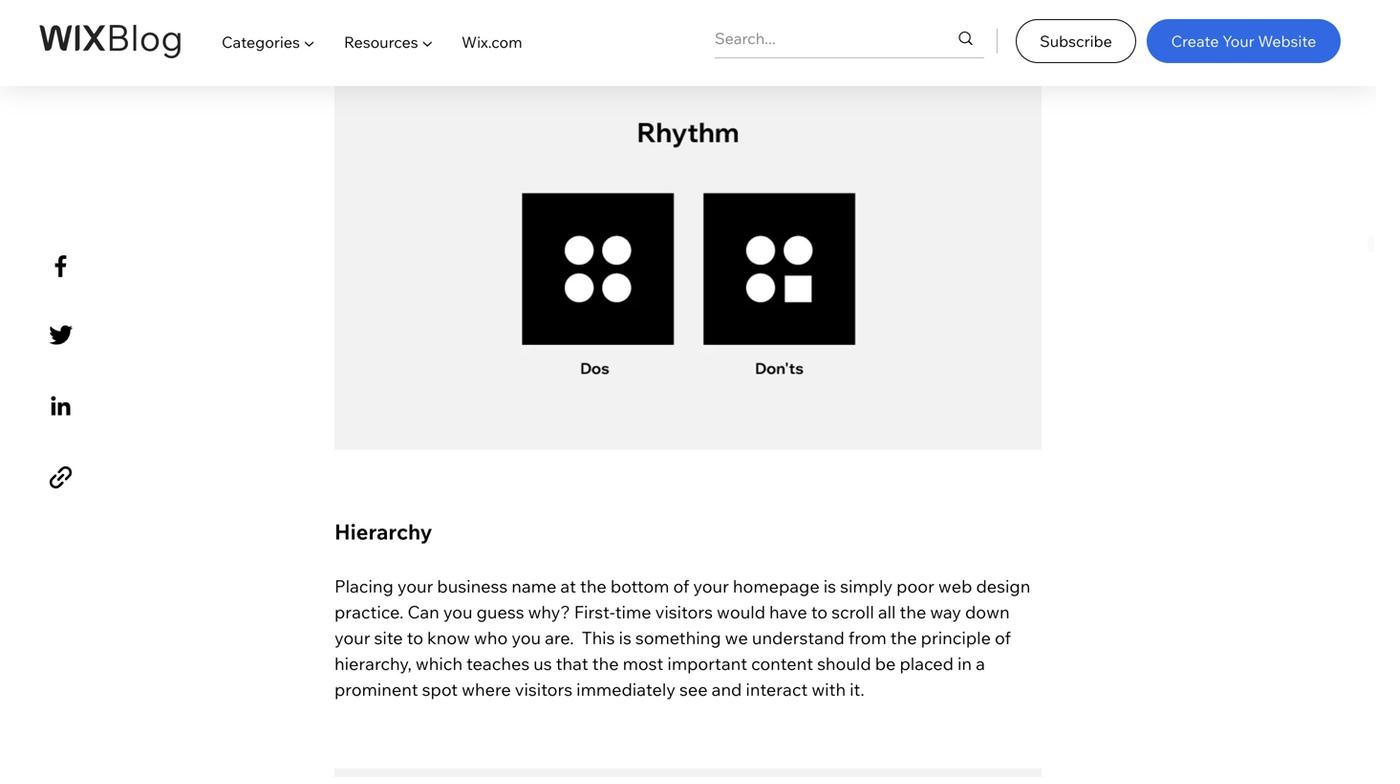 Task type: locate. For each thing, give the bounding box(es) containing it.
2 ▼ from the left
[[422, 32, 433, 52]]

0 horizontal spatial you
[[443, 601, 473, 623]]

visitors
[[655, 601, 713, 623], [515, 678, 573, 700]]

principles of design applied to web design: rhythm image
[[335, 63, 1042, 450]]

0 vertical spatial to
[[811, 601, 828, 623]]

1 horizontal spatial visitors
[[655, 601, 713, 623]]

your
[[1223, 31, 1255, 50]]

guess
[[477, 601, 524, 623]]

you up know at the bottom left of the page
[[443, 601, 473, 623]]

be
[[875, 653, 896, 674]]

of
[[673, 575, 689, 597], [995, 627, 1011, 648]]

prominent
[[335, 678, 418, 700]]

wix.com link
[[447, 15, 537, 69]]

of down down
[[995, 627, 1011, 648]]

of right bottom on the bottom of the page
[[673, 575, 689, 597]]

the down poor
[[900, 601, 926, 623]]

1 horizontal spatial is
[[824, 575, 836, 597]]

0 horizontal spatial of
[[673, 575, 689, 597]]

▼ right resources
[[422, 32, 433, 52]]

the down this
[[592, 653, 619, 674]]

1 horizontal spatial ▼
[[422, 32, 433, 52]]

most
[[623, 653, 664, 674]]

business
[[437, 575, 508, 597]]

the
[[580, 575, 607, 597], [900, 601, 926, 623], [891, 627, 917, 648], [592, 653, 619, 674]]

your
[[397, 575, 433, 597], [693, 575, 729, 597], [335, 627, 370, 648]]

visitors up something
[[655, 601, 713, 623]]

0 vertical spatial you
[[443, 601, 473, 623]]

1 horizontal spatial of
[[995, 627, 1011, 648]]

your down practice.
[[335, 627, 370, 648]]

▼ for categories ▼
[[303, 32, 315, 52]]

share article on facebook image
[[44, 250, 77, 283], [44, 250, 77, 283]]

understand
[[752, 627, 845, 648]]

1 vertical spatial you
[[512, 627, 541, 648]]

simply
[[840, 575, 893, 597]]

which
[[416, 653, 463, 674]]

from
[[849, 627, 887, 648]]

1 horizontal spatial you
[[512, 627, 541, 648]]

poor
[[897, 575, 935, 597]]

is up scroll
[[824, 575, 836, 597]]

that
[[556, 653, 588, 674]]

share article on linkedin image
[[44, 389, 77, 423], [44, 389, 77, 423]]

time
[[615, 601, 651, 623]]

see
[[680, 678, 708, 700]]

create your website
[[1171, 31, 1316, 50]]

your up would at the bottom right of page
[[693, 575, 729, 597]]

placing your business name at the bottom of your homepage is simply poor web design practice. can you guess why? first-time visitors would have to scroll all the way down your site to know who you are.  this is something we understand from the principle of hierarchy, which teaches us that the most important content should be placed in a prominent spot where visitors immediately see and interact with it.
[[335, 575, 1035, 700]]

to right site
[[407, 627, 423, 648]]

wix.com
[[462, 32, 522, 52]]

categories
[[222, 32, 300, 52]]

▼
[[303, 32, 315, 52], [422, 32, 433, 52]]

share article on twitter image
[[44, 318, 77, 352], [44, 318, 77, 352]]

copy link of the article image
[[44, 461, 77, 494], [44, 461, 77, 494]]

None search field
[[715, 19, 984, 57]]

visitors down us
[[515, 678, 573, 700]]

0 horizontal spatial to
[[407, 627, 423, 648]]

design
[[976, 575, 1031, 597]]

0 horizontal spatial ▼
[[303, 32, 315, 52]]

name
[[512, 575, 557, 597]]

1 vertical spatial is
[[619, 627, 632, 648]]

principles of design applied to web design: hierarchy image
[[335, 768, 1042, 777]]

1 ▼ from the left
[[303, 32, 315, 52]]

this
[[582, 627, 615, 648]]

1 vertical spatial to
[[407, 627, 423, 648]]

is
[[824, 575, 836, 597], [619, 627, 632, 648]]

0 horizontal spatial visitors
[[515, 678, 573, 700]]

us
[[534, 653, 552, 674]]

are.
[[545, 627, 574, 648]]

your up can
[[397, 575, 433, 597]]

▼ right categories
[[303, 32, 315, 52]]

is right this
[[619, 627, 632, 648]]

you
[[443, 601, 473, 623], [512, 627, 541, 648]]

0 horizontal spatial your
[[335, 627, 370, 648]]

to
[[811, 601, 828, 623], [407, 627, 423, 648]]

homepage
[[733, 575, 820, 597]]

categories ▼
[[222, 32, 315, 52]]

resources
[[344, 32, 418, 52]]

at
[[560, 575, 576, 597]]

1 vertical spatial visitors
[[515, 678, 573, 700]]

to right the have
[[811, 601, 828, 623]]

spot
[[422, 678, 458, 700]]

0 vertical spatial of
[[673, 575, 689, 597]]

▼ for resources  ▼
[[422, 32, 433, 52]]

you up us
[[512, 627, 541, 648]]

0 vertical spatial visitors
[[655, 601, 713, 623]]

2 horizontal spatial your
[[693, 575, 729, 597]]



Task type: describe. For each thing, give the bounding box(es) containing it.
important
[[668, 653, 747, 674]]

scroll
[[832, 601, 874, 623]]

website
[[1258, 31, 1316, 50]]

1 vertical spatial of
[[995, 627, 1011, 648]]

with
[[812, 678, 846, 700]]

hierarchy
[[335, 518, 437, 545]]

subscribe link
[[1016, 19, 1136, 63]]

practice.
[[335, 601, 404, 623]]

the right 'at'
[[580, 575, 607, 597]]

site
[[374, 627, 403, 648]]

subscribe
[[1040, 31, 1112, 50]]

where
[[462, 678, 511, 700]]

we
[[725, 627, 748, 648]]

the down all at the right bottom of the page
[[891, 627, 917, 648]]

bottom
[[611, 575, 669, 597]]

down
[[965, 601, 1010, 623]]

create
[[1171, 31, 1219, 50]]

should
[[817, 653, 871, 674]]

and
[[712, 678, 742, 700]]

know
[[427, 627, 470, 648]]

placed
[[900, 653, 954, 674]]

resources  ▼
[[344, 32, 433, 52]]

web
[[938, 575, 972, 597]]

would
[[717, 601, 766, 623]]

interact
[[746, 678, 808, 700]]

why?
[[528, 601, 570, 623]]

immediately
[[576, 678, 676, 700]]

in
[[958, 653, 972, 674]]

1 horizontal spatial your
[[397, 575, 433, 597]]

0 vertical spatial is
[[824, 575, 836, 597]]

it.
[[850, 678, 865, 700]]

1 horizontal spatial to
[[811, 601, 828, 623]]

all
[[878, 601, 896, 623]]

who
[[474, 627, 508, 648]]

Search... search field
[[715, 19, 919, 57]]

0 horizontal spatial is
[[619, 627, 632, 648]]

create your website link
[[1147, 19, 1341, 63]]

teaches
[[467, 653, 530, 674]]

can
[[408, 601, 439, 623]]

way
[[930, 601, 961, 623]]

have
[[769, 601, 807, 623]]

something
[[635, 627, 721, 648]]

placing
[[335, 575, 394, 597]]

first-
[[574, 601, 615, 623]]

principle
[[921, 627, 991, 648]]

hierarchy,
[[335, 653, 412, 674]]

a
[[976, 653, 985, 674]]

content
[[751, 653, 813, 674]]



Task type: vqa. For each thing, say whether or not it's contained in the screenshot.
"View" related to Gift Shop
no



